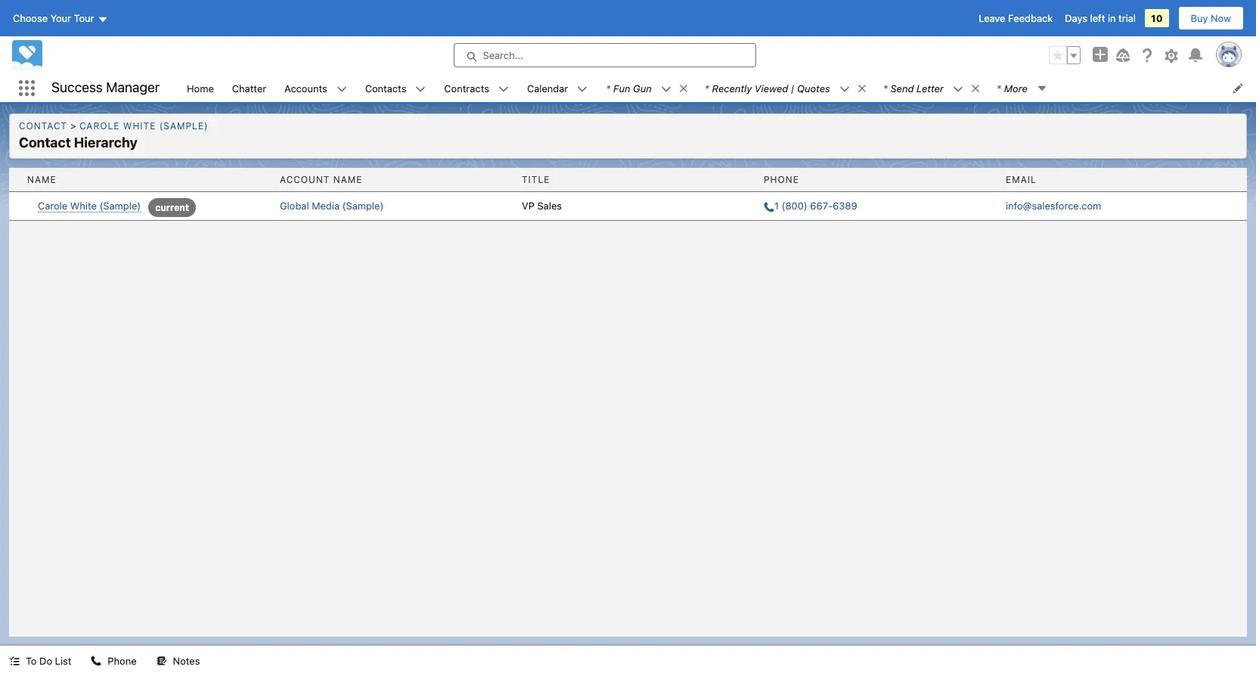 Task type: locate. For each thing, give the bounding box(es) containing it.
contact up contact hierarchy
[[19, 120, 67, 132]]

0 horizontal spatial carole
[[38, 199, 67, 211]]

1 (800) 667-6389 link
[[764, 200, 858, 212]]

0 vertical spatial carole white (sample)
[[79, 120, 209, 132]]

search... button
[[453, 43, 756, 67]]

text default image left notes
[[156, 656, 167, 667]]

carole white (sample) link down contact hierarchy
[[38, 199, 141, 212]]

success manager
[[51, 80, 160, 95]]

account name
[[280, 174, 363, 185]]

(800)
[[782, 200, 808, 212]]

choose your tour
[[13, 12, 94, 24]]

0 vertical spatial carole white (sample) link
[[73, 120, 215, 132]]

1 vertical spatial carole white (sample) link
[[38, 199, 141, 212]]

1 vertical spatial white
[[70, 199, 97, 211]]

1 horizontal spatial (sample)
[[159, 120, 209, 132]]

contact down contact link
[[19, 135, 71, 151]]

2 * from the left
[[705, 82, 709, 94]]

1 horizontal spatial white
[[123, 120, 156, 132]]

1 horizontal spatial phone
[[764, 174, 799, 185]]

(sample) left current
[[99, 199, 141, 211]]

contact for contact link
[[19, 120, 67, 132]]

text default image
[[1037, 83, 1047, 94], [416, 84, 426, 94], [498, 84, 509, 94], [577, 84, 588, 94], [661, 84, 671, 94], [839, 84, 850, 94], [9, 656, 20, 667], [156, 656, 167, 667]]

calendar
[[527, 82, 568, 94]]

success
[[51, 80, 103, 95]]

phone up 1
[[764, 174, 799, 185]]

* left recently
[[705, 82, 709, 94]]

(sample)
[[159, 120, 209, 132], [99, 199, 141, 211], [342, 200, 384, 212]]

0 horizontal spatial white
[[70, 199, 97, 211]]

search...
[[483, 49, 523, 61]]

white
[[123, 120, 156, 132], [70, 199, 97, 211]]

1 contact from the top
[[19, 120, 67, 132]]

text default image down search... in the left of the page
[[498, 84, 509, 94]]

carole white (sample)
[[79, 120, 209, 132], [38, 199, 141, 211]]

* for * fun gun
[[606, 82, 610, 94]]

chatter
[[232, 82, 266, 94]]

1 vertical spatial phone
[[108, 655, 137, 667]]

1 vertical spatial carole
[[38, 199, 67, 211]]

1 vertical spatial carole white (sample)
[[38, 199, 141, 211]]

name
[[27, 174, 56, 185], [333, 174, 363, 185]]

text default image
[[678, 83, 689, 94], [857, 83, 867, 94], [970, 83, 981, 94], [336, 84, 347, 94], [953, 84, 964, 94], [91, 656, 102, 667]]

1 * from the left
[[606, 82, 610, 94]]

1 name from the left
[[27, 174, 56, 185]]

(sample) down home link
[[159, 120, 209, 132]]

* recently viewed | quotes
[[705, 82, 830, 94]]

text default image right the list
[[91, 656, 102, 667]]

2 name from the left
[[333, 174, 363, 185]]

accounts link
[[275, 74, 336, 102]]

text default image right letter
[[953, 84, 964, 94]]

* more
[[997, 82, 1028, 94]]

6389
[[833, 200, 858, 212]]

text default image right calendar
[[577, 84, 588, 94]]

more
[[1004, 82, 1028, 94]]

text default image left 'send'
[[857, 83, 867, 94]]

phone
[[764, 174, 799, 185], [108, 655, 137, 667]]

in
[[1108, 12, 1116, 24]]

to do list
[[26, 655, 71, 667]]

* left 'more'
[[997, 82, 1001, 94]]

2 contact from the top
[[19, 135, 71, 151]]

manager
[[106, 80, 160, 95]]

list containing home
[[178, 74, 1256, 102]]

white down contact hierarchy
[[70, 199, 97, 211]]

text default image right gun
[[661, 84, 671, 94]]

text default image right gun
[[678, 83, 689, 94]]

phone left notes button
[[108, 655, 137, 667]]

* for * recently viewed | quotes
[[705, 82, 709, 94]]

list
[[55, 655, 71, 667]]

text default image right accounts
[[336, 84, 347, 94]]

contacts link
[[356, 74, 416, 102]]

0 horizontal spatial phone
[[108, 655, 137, 667]]

current
[[155, 202, 189, 213]]

* left 'send'
[[883, 82, 888, 94]]

name up global media (sample)
[[333, 174, 363, 185]]

1 (800) 667-6389
[[775, 200, 858, 212]]

buy now
[[1191, 12, 1231, 24]]

row
[[9, 192, 1256, 220]]

choose
[[13, 12, 48, 24]]

text default image right 'more'
[[1037, 83, 1047, 94]]

white up hierarchy
[[123, 120, 156, 132]]

*
[[606, 82, 610, 94], [705, 82, 709, 94], [883, 82, 888, 94], [997, 82, 1001, 94]]

* left "fun"
[[606, 82, 610, 94]]

carole white (sample) down manager at the left
[[79, 120, 209, 132]]

* fun gun
[[606, 82, 652, 94]]

carole inside carole white (sample) link
[[38, 199, 67, 211]]

0 vertical spatial carole
[[79, 120, 120, 132]]

name down contact hierarchy
[[27, 174, 56, 185]]

buy
[[1191, 12, 1208, 24]]

text default image inside notes button
[[156, 656, 167, 667]]

carole white (sample) link
[[73, 120, 215, 132], [38, 199, 141, 212]]

text default image left to
[[9, 656, 20, 667]]

list
[[178, 74, 1256, 102]]

(sample) right media
[[342, 200, 384, 212]]

left
[[1090, 12, 1105, 24]]

text default image left * more at top right
[[970, 83, 981, 94]]

carole
[[79, 120, 120, 132], [38, 199, 67, 211]]

viewed
[[755, 82, 788, 94]]

* for * more
[[997, 82, 1001, 94]]

recently
[[712, 82, 752, 94]]

0 horizontal spatial name
[[27, 174, 56, 185]]

* send letter
[[883, 82, 944, 94]]

notes
[[173, 655, 200, 667]]

1 list item from the left
[[597, 74, 696, 102]]

fun
[[614, 82, 630, 94]]

carole down contact hierarchy
[[38, 199, 67, 211]]

0 vertical spatial white
[[123, 120, 156, 132]]

1 horizontal spatial carole
[[79, 120, 120, 132]]

0 vertical spatial contact
[[19, 120, 67, 132]]

leave
[[979, 12, 1006, 24]]

contact
[[19, 120, 67, 132], [19, 135, 71, 151]]

text default image inside 'phone' 'button'
[[91, 656, 102, 667]]

letter
[[917, 82, 944, 94]]

list item
[[597, 74, 696, 102], [696, 74, 874, 102], [874, 74, 988, 102]]

3 * from the left
[[883, 82, 888, 94]]

text default image right contacts
[[416, 84, 426, 94]]

1 vertical spatial contact
[[19, 135, 71, 151]]

text default image inside contracts list item
[[498, 84, 509, 94]]

contact for contact hierarchy
[[19, 135, 71, 151]]

0 vertical spatial phone
[[764, 174, 799, 185]]

co
[[1248, 174, 1256, 185]]

home
[[187, 82, 214, 94]]

carole up hierarchy
[[79, 120, 120, 132]]

carole white (sample) link down manager at the left
[[73, 120, 215, 132]]

chatter link
[[223, 74, 275, 102]]

info@salesforce.com
[[1006, 200, 1101, 212]]

carole white (sample) down contact hierarchy
[[38, 199, 141, 211]]

group
[[1049, 46, 1081, 64]]

1 horizontal spatial name
[[333, 174, 363, 185]]

accounts
[[285, 82, 327, 94]]

calendar link
[[518, 74, 577, 102]]

carole for the bottommost carole white (sample) link
[[38, 199, 67, 211]]

4 * from the left
[[997, 82, 1001, 94]]

contracts list item
[[435, 74, 518, 102]]

to do list button
[[0, 646, 80, 676]]



Task type: describe. For each thing, give the bounding box(es) containing it.
2 horizontal spatial (sample)
[[342, 200, 384, 212]]

667-
[[810, 200, 833, 212]]

gun
[[633, 82, 652, 94]]

contracts link
[[435, 74, 498, 102]]

vp
[[522, 200, 535, 212]]

vp sales
[[522, 200, 562, 212]]

trial
[[1119, 12, 1136, 24]]

notes button
[[147, 646, 209, 676]]

10
[[1151, 12, 1163, 24]]

calendar list item
[[518, 74, 597, 102]]

text default image inside contacts list item
[[416, 84, 426, 94]]

home link
[[178, 74, 223, 102]]

contracts
[[444, 82, 489, 94]]

to
[[26, 655, 37, 667]]

email
[[1006, 174, 1037, 185]]

leave feedback
[[979, 12, 1053, 24]]

accounts list item
[[275, 74, 356, 102]]

account
[[280, 174, 330, 185]]

tour
[[74, 12, 94, 24]]

title
[[522, 174, 550, 185]]

text default image inside calendar list item
[[577, 84, 588, 94]]

quotes
[[797, 82, 830, 94]]

contact link
[[19, 120, 73, 132]]

hierarchy
[[74, 135, 137, 151]]

contacts list item
[[356, 74, 435, 102]]

2 list item from the left
[[696, 74, 874, 102]]

global
[[280, 200, 309, 212]]

3 list item from the left
[[874, 74, 988, 102]]

carole for the topmost carole white (sample) link
[[79, 120, 120, 132]]

* for * send letter
[[883, 82, 888, 94]]

send
[[891, 82, 914, 94]]

media
[[312, 200, 340, 212]]

contact hierarchy
[[19, 135, 137, 151]]

text default image inside accounts list item
[[336, 84, 347, 94]]

1
[[775, 200, 779, 212]]

do
[[39, 655, 52, 667]]

buy now button
[[1178, 6, 1244, 30]]

row containing carole white (sample)
[[9, 192, 1256, 220]]

text default image inside the to do list button
[[9, 656, 20, 667]]

sales
[[537, 200, 562, 212]]

text default image right quotes
[[839, 84, 850, 94]]

0 horizontal spatial (sample)
[[99, 199, 141, 211]]

phone button
[[82, 646, 146, 676]]

days
[[1065, 12, 1088, 24]]

feedback
[[1008, 12, 1053, 24]]

info@salesforce.com link
[[1006, 200, 1101, 212]]

global media (sample)
[[280, 200, 384, 212]]

your
[[50, 12, 71, 24]]

phone inside 'button'
[[108, 655, 137, 667]]

days left in trial
[[1065, 12, 1136, 24]]

leave feedback link
[[979, 12, 1053, 24]]

|
[[791, 82, 795, 94]]

global media (sample) link
[[280, 200, 384, 212]]

now
[[1211, 12, 1231, 24]]

contacts
[[365, 82, 406, 94]]

choose your tour button
[[12, 6, 109, 30]]



Task type: vqa. For each thing, say whether or not it's contained in the screenshot.
Carole White (Sample) associated with top Carole White (Sample) link
yes



